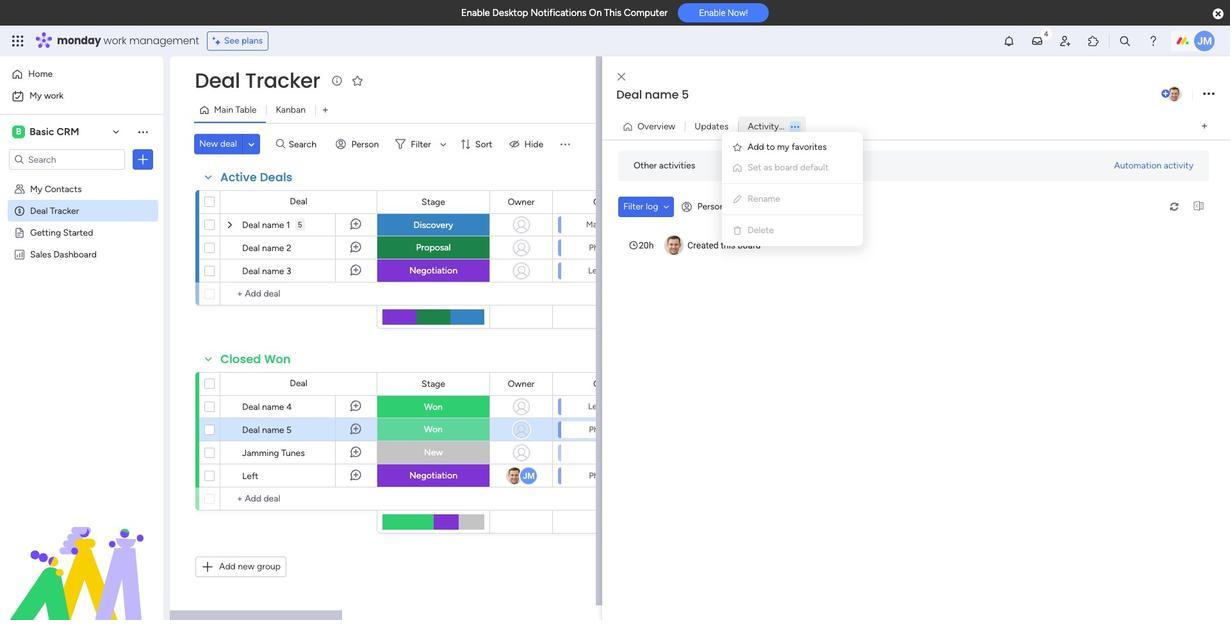 Task type: vqa. For each thing, say whether or not it's contained in the screenshot.
bottommost person popup button
yes



Task type: describe. For each thing, give the bounding box(es) containing it.
add to my favorites image
[[733, 142, 743, 153]]

name left 1
[[262, 220, 284, 231]]

notifications image
[[1003, 35, 1016, 47]]

workspace options image
[[137, 125, 149, 138]]

filter for filter
[[411, 139, 431, 150]]

rename image
[[733, 194, 743, 204]]

set as board default menu item
[[733, 160, 853, 176]]

deal up jamming
[[242, 425, 260, 436]]

add new group button
[[196, 557, 287, 578]]

public dashboard image
[[13, 248, 26, 260]]

options image inside activity log button
[[786, 123, 805, 130]]

help image
[[1147, 35, 1160, 47]]

b
[[16, 126, 21, 137]]

updates button
[[685, 116, 739, 137]]

started
[[63, 227, 93, 238]]

menu containing add to my favorites
[[722, 132, 863, 246]]

2 owner field from the top
[[505, 377, 538, 391]]

5 button
[[295, 213, 305, 237]]

deal up the deal name 2
[[242, 220, 260, 231]]

deal inside list box
[[30, 205, 48, 216]]

tunes
[[281, 448, 305, 459]]

automation activity button
[[1110, 155, 1199, 176]]

4 image
[[1041, 26, 1053, 41]]

main table button
[[194, 100, 266, 121]]

new
[[238, 562, 255, 572]]

closed
[[221, 351, 261, 367]]

see plans button
[[207, 31, 269, 51]]

close image
[[618, 72, 626, 82]]

deal down deal name 1
[[242, 243, 260, 254]]

my work link
[[8, 86, 156, 106]]

1 horizontal spatial add view image
[[1203, 122, 1208, 131]]

getting started
[[30, 227, 93, 238]]

enable now! button
[[678, 3, 770, 23]]

deal up main
[[195, 66, 240, 95]]

my for my work
[[29, 90, 42, 101]]

kanban
[[276, 104, 306, 115]]

5 inside deal name 5 field
[[682, 87, 689, 103]]

name left 4
[[262, 402, 284, 413]]

2 vertical spatial contacts
[[594, 379, 631, 389]]

public board image
[[13, 226, 26, 238]]

hide
[[525, 139, 544, 150]]

enable desktop notifications on this computer
[[461, 7, 668, 19]]

Search field
[[286, 135, 324, 153]]

workspace selection element
[[12, 124, 81, 140]]

deal left 4
[[242, 402, 260, 413]]

rename
[[748, 194, 781, 204]]

lottie animation element
[[0, 491, 163, 621]]

basic crm
[[29, 126, 79, 138]]

table
[[236, 104, 257, 115]]

arrow down image
[[436, 137, 451, 152]]

deals
[[260, 169, 293, 185]]

basic
[[29, 126, 54, 138]]

as
[[764, 162, 773, 173]]

1
[[286, 220, 290, 231]]

enable now!
[[700, 8, 748, 18]]

overview button
[[618, 116, 685, 137]]

activity
[[1165, 160, 1194, 171]]

Active Deals field
[[217, 169, 296, 186]]

add new group
[[219, 562, 281, 572]]

workspace image
[[12, 125, 25, 139]]

hide button
[[504, 134, 551, 154]]

stage for 2nd stage field from the top
[[422, 379, 445, 389]]

desktop
[[493, 7, 529, 19]]

negotiation for deal name 3
[[410, 265, 458, 276]]

deal
[[220, 138, 237, 149]]

sales dashboard
[[30, 249, 97, 260]]

proposal
[[416, 242, 451, 253]]

monday
[[57, 33, 101, 48]]

deal name 5 inside field
[[617, 87, 689, 103]]

name inside deal name 5 field
[[645, 87, 679, 103]]

Search in workspace field
[[27, 152, 107, 167]]

crm
[[57, 126, 79, 138]]

invite members image
[[1060, 35, 1072, 47]]

5 inside 5 button
[[298, 221, 302, 229]]

jamming tunes
[[242, 448, 305, 459]]

monday marketplace image
[[1088, 35, 1101, 47]]

enable for enable desktop notifications on this computer
[[461, 7, 490, 19]]

board for this
[[738, 240, 761, 250]]

person for the rightmost person popup button
[[698, 201, 725, 212]]

activity log button
[[739, 116, 806, 137]]

delete image
[[733, 226, 743, 236]]

deal name 2
[[242, 243, 292, 254]]

this
[[721, 240, 736, 250]]

new deal
[[199, 138, 237, 149]]

stage for 2nd stage field from the bottom
[[422, 196, 445, 207]]

notifications
[[531, 7, 587, 19]]

active
[[221, 169, 257, 185]]

created
[[688, 240, 719, 250]]

set
[[748, 162, 762, 173]]

see plans
[[224, 35, 263, 46]]

set as board default
[[748, 162, 829, 173]]

closed won
[[221, 351, 291, 367]]

sort button
[[455, 134, 500, 154]]

discovery
[[414, 220, 453, 230]]

deal name 4
[[242, 402, 292, 413]]

name left 2
[[262, 243, 284, 254]]

activity
[[748, 121, 779, 132]]

set as board default image
[[733, 163, 743, 173]]

monday work management
[[57, 33, 199, 48]]

delete
[[748, 225, 774, 236]]

log
[[646, 201, 659, 212]]

angle down image
[[248, 139, 255, 149]]

log
[[782, 121, 797, 132]]

active deals
[[221, 169, 293, 185]]

now!
[[728, 8, 748, 18]]

activity log
[[748, 121, 797, 132]]

activities
[[660, 160, 696, 171]]

deal name 1
[[242, 220, 290, 231]]

terry turtle image
[[1167, 86, 1183, 103]]

work for monday
[[104, 33, 127, 48]]

created this board
[[688, 240, 761, 250]]

work for my
[[44, 90, 64, 101]]

2 vertical spatial won
[[424, 424, 443, 435]]

default
[[801, 162, 829, 173]]

lottie animation image
[[0, 491, 163, 621]]

new for new deal
[[199, 138, 218, 149]]

deal down the deal name 2
[[242, 266, 260, 277]]

my work option
[[8, 86, 156, 106]]

deal up 4
[[290, 378, 308, 389]]

new deal button
[[194, 134, 242, 154]]

automation
[[1115, 160, 1162, 171]]



Task type: locate. For each thing, give the bounding box(es) containing it.
add for add new group
[[219, 562, 236, 572]]

menu image
[[559, 138, 572, 151]]

new inside button
[[199, 138, 218, 149]]

0 horizontal spatial 5
[[286, 425, 292, 436]]

1 horizontal spatial deal name 5
[[617, 87, 689, 103]]

deal name 3
[[242, 266, 291, 277]]

1 horizontal spatial add
[[748, 142, 765, 153]]

0 vertical spatial person button
[[331, 134, 387, 154]]

sort
[[476, 139, 493, 150]]

0 vertical spatial contacts field
[[590, 195, 634, 209]]

deal inside deal name 5 field
[[617, 87, 642, 103]]

3
[[286, 266, 291, 277]]

work
[[104, 33, 127, 48], [44, 90, 64, 101]]

jamming
[[242, 448, 279, 459]]

0 vertical spatial deal name 5
[[617, 87, 689, 103]]

this
[[604, 7, 622, 19]]

0 horizontal spatial person
[[352, 139, 379, 150]]

5
[[682, 87, 689, 103], [298, 221, 302, 229], [286, 425, 292, 436]]

filter button
[[391, 134, 451, 154]]

1 horizontal spatial 5
[[298, 221, 302, 229]]

1 vertical spatial my
[[30, 183, 42, 194]]

5 up updates button
[[682, 87, 689, 103]]

negotiation for left
[[410, 471, 458, 481]]

name left 3
[[262, 266, 284, 277]]

0 vertical spatial stage field
[[419, 195, 449, 209]]

list box containing my contacts
[[0, 175, 163, 438]]

options image down the workspace options icon
[[137, 153, 149, 166]]

my inside option
[[29, 90, 42, 101]]

0 horizontal spatial enable
[[461, 7, 490, 19]]

other
[[634, 160, 657, 171]]

person for the left person popup button
[[352, 139, 379, 150]]

0 vertical spatial won
[[264, 351, 291, 367]]

my work
[[29, 90, 64, 101]]

negotiation
[[410, 265, 458, 276], [410, 471, 458, 481]]

0 horizontal spatial deal name 5
[[242, 425, 292, 436]]

deal name 5 down 'deal name 4'
[[242, 425, 292, 436]]

0 vertical spatial tracker
[[245, 66, 320, 95]]

rename menu item
[[733, 192, 853, 207]]

0 vertical spatial negotiation
[[410, 265, 458, 276]]

dashboard
[[53, 249, 97, 260]]

0 vertical spatial deal tracker
[[195, 66, 320, 95]]

0 horizontal spatial new
[[199, 138, 218, 149]]

board right as
[[775, 162, 798, 173]]

2 owner from the top
[[508, 379, 535, 389]]

0 vertical spatial person
[[352, 139, 379, 150]]

deal name 5 up overview
[[617, 87, 689, 103]]

0 horizontal spatial add
[[219, 562, 236, 572]]

add left the "to"
[[748, 142, 765, 153]]

won
[[264, 351, 291, 367], [424, 402, 443, 413], [424, 424, 443, 435]]

2 vertical spatial 5
[[286, 425, 292, 436]]

0 vertical spatial options image
[[786, 123, 805, 130]]

1 vertical spatial owner field
[[505, 377, 538, 391]]

+ Add deal text field
[[227, 287, 371, 302], [227, 492, 371, 507]]

1 vertical spatial tracker
[[50, 205, 79, 216]]

options image
[[786, 123, 805, 130], [137, 153, 149, 166]]

deal tracker up table
[[195, 66, 320, 95]]

person button right search field
[[331, 134, 387, 154]]

add to my favorites
[[748, 142, 827, 153]]

1 vertical spatial stage field
[[419, 377, 449, 391]]

sales
[[30, 249, 51, 260]]

0 vertical spatial filter
[[411, 139, 431, 150]]

filter for filter log
[[624, 201, 644, 212]]

1 owner field from the top
[[505, 195, 538, 209]]

new
[[199, 138, 218, 149], [424, 447, 443, 458]]

Deal Tracker field
[[192, 66, 324, 95]]

jeremy miller image
[[1195, 31, 1215, 51]]

new for new
[[424, 447, 443, 458]]

automation activity
[[1115, 160, 1194, 171]]

name up jamming tunes
[[262, 425, 284, 436]]

0 horizontal spatial board
[[738, 240, 761, 250]]

0 vertical spatial owner
[[508, 196, 535, 207]]

angle down image
[[664, 202, 670, 211]]

1 horizontal spatial tracker
[[245, 66, 320, 95]]

tracker inside list box
[[50, 205, 79, 216]]

1 horizontal spatial work
[[104, 33, 127, 48]]

Deal name 5 field
[[613, 87, 1160, 103]]

Closed Won field
[[217, 351, 294, 368]]

1 vertical spatial work
[[44, 90, 64, 101]]

1 stage field from the top
[[419, 195, 449, 209]]

filter log
[[624, 201, 659, 212]]

1 vertical spatial filter
[[624, 201, 644, 212]]

0 vertical spatial add view image
[[323, 105, 328, 115]]

1 horizontal spatial enable
[[700, 8, 726, 18]]

menu
[[722, 132, 863, 246]]

tracker
[[245, 66, 320, 95], [50, 205, 79, 216]]

enable left now!
[[700, 8, 726, 18]]

board down delete image
[[738, 240, 761, 250]]

favorites
[[792, 142, 827, 153]]

add inside button
[[219, 562, 236, 572]]

1 vertical spatial won
[[424, 402, 443, 413]]

0 vertical spatial work
[[104, 33, 127, 48]]

management
[[129, 33, 199, 48]]

1 vertical spatial stage
[[422, 379, 445, 389]]

to
[[767, 142, 775, 153]]

1 vertical spatial new
[[424, 447, 443, 458]]

home link
[[8, 64, 156, 85]]

board inside menu item
[[775, 162, 798, 173]]

owner
[[508, 196, 535, 207], [508, 379, 535, 389]]

enable inside button
[[700, 8, 726, 18]]

1 vertical spatial + add deal text field
[[227, 492, 371, 507]]

1 vertical spatial options image
[[137, 153, 149, 166]]

filter left the arrow down image at the top left of page
[[411, 139, 431, 150]]

tracker up kanban
[[245, 66, 320, 95]]

0 horizontal spatial deal tracker
[[30, 205, 79, 216]]

1 + add deal text field from the top
[[227, 287, 371, 302]]

home
[[28, 69, 53, 79]]

1 horizontal spatial filter
[[624, 201, 644, 212]]

work down home
[[44, 90, 64, 101]]

options image up add to my favorites
[[786, 123, 805, 130]]

20h
[[639, 240, 654, 250]]

2 stage from the top
[[422, 379, 445, 389]]

1 stage from the top
[[422, 196, 445, 207]]

add to favorites image
[[351, 74, 364, 87]]

1 owner from the top
[[508, 196, 535, 207]]

1 negotiation from the top
[[410, 265, 458, 276]]

0 vertical spatial my
[[29, 90, 42, 101]]

1 vertical spatial person button
[[677, 196, 733, 217]]

0 horizontal spatial person button
[[331, 134, 387, 154]]

1 horizontal spatial deal tracker
[[195, 66, 320, 95]]

0 vertical spatial 5
[[682, 87, 689, 103]]

refresh image
[[1165, 202, 1185, 212]]

1 vertical spatial add view image
[[1203, 122, 1208, 131]]

my
[[29, 90, 42, 101], [30, 183, 42, 194]]

add view image down options image
[[1203, 122, 1208, 131]]

1 vertical spatial contacts
[[594, 196, 631, 207]]

+ add deal text field down the "tunes"
[[227, 492, 371, 507]]

person left the filter popup button at top left
[[352, 139, 379, 150]]

contacts inside list box
[[45, 183, 82, 194]]

board for as
[[775, 162, 798, 173]]

won inside field
[[264, 351, 291, 367]]

board
[[775, 162, 798, 173], [738, 240, 761, 250]]

my
[[778, 142, 790, 153]]

2 negotiation from the top
[[410, 471, 458, 481]]

filter inside popup button
[[411, 139, 431, 150]]

dapulse addbtn image
[[1162, 90, 1171, 98]]

person left rename image
[[698, 201, 725, 212]]

+ add deal text field down 3
[[227, 287, 371, 302]]

list box
[[0, 175, 163, 438]]

2
[[286, 243, 292, 254]]

1 vertical spatial board
[[738, 240, 761, 250]]

add for add to my favorites
[[748, 142, 765, 153]]

person button
[[331, 134, 387, 154], [677, 196, 733, 217]]

tracker up getting started
[[50, 205, 79, 216]]

2 stage field from the top
[[419, 377, 449, 391]]

4
[[286, 402, 292, 413]]

5 right 1
[[298, 221, 302, 229]]

Stage field
[[419, 195, 449, 209], [419, 377, 449, 391]]

my down search in workspace field
[[30, 183, 42, 194]]

1 vertical spatial person
[[698, 201, 725, 212]]

2 contacts field from the top
[[590, 377, 634, 391]]

add left new in the left bottom of the page
[[219, 562, 236, 572]]

contacts
[[45, 183, 82, 194], [594, 196, 631, 207], [594, 379, 631, 389]]

1 vertical spatial negotiation
[[410, 471, 458, 481]]

filter inside button
[[624, 201, 644, 212]]

Contacts field
[[590, 195, 634, 209], [590, 377, 634, 391]]

show board description image
[[329, 74, 345, 87]]

0 vertical spatial owner field
[[505, 195, 538, 209]]

overview
[[638, 121, 676, 132]]

0 vertical spatial contacts
[[45, 183, 82, 194]]

kanban button
[[266, 100, 315, 121]]

name up overview
[[645, 87, 679, 103]]

main table
[[214, 104, 257, 115]]

name
[[645, 87, 679, 103], [262, 220, 284, 231], [262, 243, 284, 254], [262, 266, 284, 277], [262, 402, 284, 413], [262, 425, 284, 436]]

0 horizontal spatial filter
[[411, 139, 431, 150]]

deal up 5 button
[[290, 196, 308, 207]]

add inside menu
[[748, 142, 765, 153]]

add view image
[[323, 105, 328, 115], [1203, 122, 1208, 131]]

getting
[[30, 227, 61, 238]]

filter log button
[[619, 196, 675, 217]]

1 vertical spatial contacts field
[[590, 377, 634, 391]]

0 vertical spatial add
[[748, 142, 765, 153]]

deal tracker
[[195, 66, 320, 95], [30, 205, 79, 216]]

1 vertical spatial 5
[[298, 221, 302, 229]]

options image
[[1204, 86, 1215, 103]]

on
[[589, 7, 602, 19]]

delete menu item
[[733, 223, 853, 238]]

1 vertical spatial deal name 5
[[242, 425, 292, 436]]

see
[[224, 35, 240, 46]]

deal tracker inside list box
[[30, 205, 79, 216]]

0 horizontal spatial add view image
[[323, 105, 328, 115]]

v2 search image
[[276, 137, 286, 151]]

person button right angle down image
[[677, 196, 733, 217]]

enable
[[461, 7, 490, 19], [700, 8, 726, 18]]

updates
[[695, 121, 729, 132]]

0 vertical spatial board
[[775, 162, 798, 173]]

1 vertical spatial add
[[219, 562, 236, 572]]

search everything image
[[1119, 35, 1132, 47]]

my down home
[[29, 90, 42, 101]]

1 horizontal spatial person
[[698, 201, 725, 212]]

my for my contacts
[[30, 183, 42, 194]]

1 vertical spatial owner
[[508, 379, 535, 389]]

left
[[242, 471, 259, 482]]

plans
[[242, 35, 263, 46]]

add view image right kanban button
[[323, 105, 328, 115]]

computer
[[624, 7, 668, 19]]

update feed image
[[1031, 35, 1044, 47]]

export to excel image
[[1189, 202, 1210, 212]]

other activities
[[634, 160, 696, 171]]

deal name 5
[[617, 87, 689, 103], [242, 425, 292, 436]]

my contacts
[[30, 183, 82, 194]]

main
[[214, 104, 233, 115]]

1 horizontal spatial board
[[775, 162, 798, 173]]

deal up getting
[[30, 205, 48, 216]]

1 contacts field from the top
[[590, 195, 634, 209]]

dapulse close image
[[1214, 8, 1224, 21]]

0 horizontal spatial options image
[[137, 153, 149, 166]]

stage
[[422, 196, 445, 207], [422, 379, 445, 389]]

home option
[[8, 64, 156, 85]]

option
[[0, 177, 163, 180]]

work right the monday
[[104, 33, 127, 48]]

deal down "close" image
[[617, 87, 642, 103]]

filter left log
[[624, 201, 644, 212]]

1 vertical spatial deal tracker
[[30, 205, 79, 216]]

0 vertical spatial + add deal text field
[[227, 287, 371, 302]]

1 horizontal spatial new
[[424, 447, 443, 458]]

deal tracker down my contacts
[[30, 205, 79, 216]]

5 down 4
[[286, 425, 292, 436]]

2 + add deal text field from the top
[[227, 492, 371, 507]]

0 horizontal spatial tracker
[[50, 205, 79, 216]]

0 vertical spatial stage
[[422, 196, 445, 207]]

1 horizontal spatial person button
[[677, 196, 733, 217]]

group
[[257, 562, 281, 572]]

2 horizontal spatial 5
[[682, 87, 689, 103]]

0 vertical spatial new
[[199, 138, 218, 149]]

0 horizontal spatial work
[[44, 90, 64, 101]]

enable left desktop
[[461, 7, 490, 19]]

1 horizontal spatial options image
[[786, 123, 805, 130]]

Owner field
[[505, 195, 538, 209], [505, 377, 538, 391]]

select product image
[[12, 35, 24, 47]]

work inside option
[[44, 90, 64, 101]]

enable for enable now!
[[700, 8, 726, 18]]



